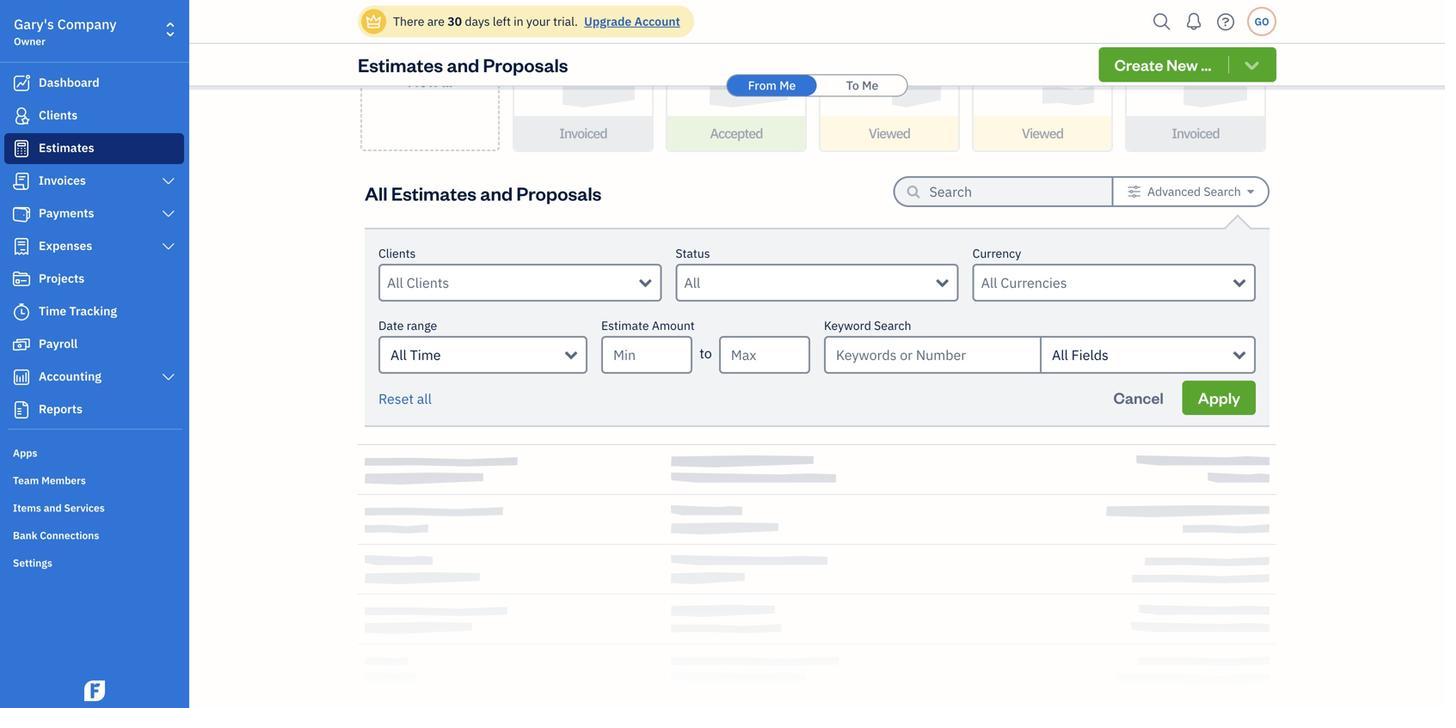 Task type: describe. For each thing, give the bounding box(es) containing it.
services
[[64, 502, 105, 515]]

estimate amount
[[601, 318, 695, 334]]

caretdown image
[[1247, 185, 1254, 199]]

currency
[[973, 246, 1021, 262]]

expense image
[[11, 238, 32, 256]]

advanced search
[[1148, 184, 1241, 200]]

accounting
[[39, 369, 101, 385]]

2 vertical spatial estimates
[[391, 181, 477, 206]]

date
[[379, 318, 404, 334]]

all time
[[391, 346, 441, 364]]

chart image
[[11, 369, 32, 386]]

1 horizontal spatial …
[[1201, 55, 1212, 75]]

estimates for estimates
[[39, 140, 94, 156]]

clients link
[[4, 101, 184, 132]]

payment image
[[11, 206, 32, 223]]

days
[[465, 13, 490, 29]]

Search text field
[[930, 178, 1084, 206]]

All search field
[[684, 273, 937, 293]]

range
[[407, 318, 437, 334]]

status
[[676, 246, 710, 262]]

time tracking link
[[4, 297, 184, 328]]

report image
[[11, 402, 32, 419]]

All Clients search field
[[387, 273, 639, 293]]

team members
[[13, 474, 86, 488]]

1 vertical spatial proposals
[[517, 181, 602, 206]]

all
[[417, 390, 432, 408]]

chevron large down image for payments
[[161, 207, 176, 221]]

invoices
[[39, 172, 86, 188]]

Estimate Amount Minimum text field
[[601, 336, 693, 374]]

Keyword Search text field
[[824, 336, 1040, 374]]

2 horizontal spatial and
[[480, 181, 513, 206]]

reports
[[39, 401, 83, 417]]

left
[[493, 13, 511, 29]]

to me
[[846, 77, 879, 93]]

in
[[514, 13, 524, 29]]

reset
[[379, 390, 414, 408]]

payments link
[[4, 199, 184, 230]]

search for keyword search
[[874, 318, 911, 334]]

keyword search
[[824, 318, 911, 334]]

trial.
[[553, 13, 578, 29]]

gary's
[[14, 15, 54, 33]]

fields
[[1072, 346, 1109, 364]]

2 invoiced from the left
[[1172, 124, 1220, 142]]

freshbooks image
[[81, 681, 108, 702]]

reports link
[[4, 395, 184, 426]]

new for left the create new … dropdown button
[[408, 70, 439, 91]]

0 horizontal spatial create new …
[[406, 50, 455, 91]]

settings link
[[4, 550, 184, 576]]

owner
[[14, 34, 45, 48]]

apply button
[[1183, 381, 1256, 416]]

from me link
[[727, 75, 817, 96]]

your
[[526, 13, 550, 29]]

advanced search button
[[1114, 178, 1268, 206]]

reset all button
[[379, 389, 432, 410]]

payroll
[[39, 336, 78, 352]]

all time button
[[379, 336, 588, 374]]

crown image
[[365, 12, 383, 31]]

keyword
[[824, 318, 871, 334]]

expenses
[[39, 238, 92, 254]]

money image
[[11, 336, 32, 354]]

amount
[[652, 318, 695, 334]]

estimates and proposals
[[358, 52, 568, 77]]

All Currencies search field
[[981, 273, 1234, 293]]

to
[[846, 77, 859, 93]]

items and services link
[[4, 495, 184, 520]]

new for the rightmost the create new … dropdown button
[[1167, 55, 1198, 75]]

invoice image
[[11, 173, 32, 190]]

settings
[[13, 557, 52, 570]]

members
[[41, 474, 86, 488]]

team
[[13, 474, 39, 488]]

client image
[[11, 108, 32, 125]]

Estimate Amount Maximum text field
[[719, 336, 810, 374]]

accepted
[[710, 124, 763, 142]]

date range
[[379, 318, 437, 334]]

Keyword Search field
[[1040, 336, 1256, 374]]

payments
[[39, 205, 94, 221]]

advanced
[[1148, 184, 1201, 200]]

account
[[635, 13, 680, 29]]

team members link
[[4, 467, 184, 493]]

chevron large down image for accounting
[[161, 371, 176, 385]]

project image
[[11, 271, 32, 288]]

1 horizontal spatial create
[[1115, 55, 1164, 75]]

0 horizontal spatial create
[[406, 50, 455, 70]]

and for services
[[44, 502, 62, 515]]



Task type: locate. For each thing, give the bounding box(es) containing it.
all estimates and proposals
[[365, 181, 602, 206]]

1 horizontal spatial invoiced
[[1172, 124, 1220, 142]]

estimate image
[[11, 140, 32, 157]]

2 chevron large down image from the top
[[161, 240, 176, 254]]

2 chevron large down image from the top
[[161, 371, 176, 385]]

main element
[[0, 0, 232, 709]]

create new … down search image
[[1115, 55, 1212, 75]]

1 chevron large down image from the top
[[161, 207, 176, 221]]

items and services
[[13, 502, 105, 515]]

all inside dropdown button
[[391, 346, 407, 364]]

new down notifications icon
[[1167, 55, 1198, 75]]

1 vertical spatial chevron large down image
[[161, 240, 176, 254]]

from
[[748, 77, 777, 93]]

…
[[1201, 55, 1212, 75], [442, 70, 453, 91]]

create new …
[[406, 50, 455, 91], [1115, 55, 1212, 75]]

go
[[1255, 15, 1269, 28]]

0 vertical spatial estimates
[[358, 52, 443, 77]]

go to help image
[[1212, 9, 1240, 35]]

0 horizontal spatial search
[[874, 318, 911, 334]]

bank connections link
[[4, 522, 184, 548]]

projects link
[[4, 264, 184, 295]]

1 horizontal spatial search
[[1204, 184, 1241, 200]]

0 horizontal spatial time
[[39, 303, 66, 319]]

all for all fields
[[1052, 346, 1068, 364]]

create new … button
[[360, 0, 500, 151], [1099, 47, 1277, 82]]

search inside 'dropdown button'
[[1204, 184, 1241, 200]]

1 vertical spatial and
[[480, 181, 513, 206]]

1 horizontal spatial create new …
[[1115, 55, 1212, 75]]

new
[[1167, 55, 1198, 75], [408, 70, 439, 91]]

clients
[[39, 107, 78, 123], [379, 246, 416, 262]]

gary's company owner
[[14, 15, 117, 48]]

all inside field
[[1052, 346, 1068, 364]]

1 vertical spatial chevron large down image
[[161, 371, 176, 385]]

search
[[1204, 184, 1241, 200], [874, 318, 911, 334]]

are
[[427, 13, 445, 29]]

company
[[57, 15, 117, 33]]

chevron large down image for invoices
[[161, 175, 176, 188]]

dashboard link
[[4, 68, 184, 99]]

1 horizontal spatial viewed
[[1022, 124, 1063, 142]]

time inside main element
[[39, 303, 66, 319]]

search for advanced search
[[1204, 184, 1241, 200]]

1 horizontal spatial new
[[1167, 55, 1198, 75]]

chevron large down image down payroll "link"
[[161, 371, 176, 385]]

create
[[406, 50, 455, 70], [1115, 55, 1164, 75]]

go button
[[1247, 7, 1277, 36]]

apply
[[1198, 388, 1241, 408]]

notifications image
[[1180, 4, 1208, 39]]

time down range
[[410, 346, 441, 364]]

and
[[447, 52, 479, 77], [480, 181, 513, 206], [44, 502, 62, 515]]

proposals
[[483, 52, 568, 77], [517, 181, 602, 206]]

estimates for estimates and proposals
[[358, 52, 443, 77]]

invoiced
[[559, 124, 607, 142], [1172, 124, 1220, 142]]

1 vertical spatial search
[[874, 318, 911, 334]]

cancel button
[[1098, 381, 1179, 416]]

to me link
[[818, 75, 907, 96]]

time inside dropdown button
[[410, 346, 441, 364]]

0 horizontal spatial viewed
[[869, 124, 910, 142]]

me right to
[[862, 77, 879, 93]]

0 horizontal spatial new
[[408, 70, 439, 91]]

all
[[365, 181, 388, 206], [391, 346, 407, 364], [1052, 346, 1068, 364]]

0 vertical spatial proposals
[[483, 52, 568, 77]]

time
[[39, 303, 66, 319], [410, 346, 441, 364]]

chevron large down image up the expenses "link"
[[161, 207, 176, 221]]

chevrondown image
[[1242, 56, 1262, 74]]

0 horizontal spatial …
[[442, 70, 453, 91]]

1 vertical spatial clients
[[379, 246, 416, 262]]

dashboard image
[[11, 75, 32, 92]]

new down "are"
[[408, 70, 439, 91]]

accounting link
[[4, 362, 184, 393]]

0 vertical spatial chevron large down image
[[161, 175, 176, 188]]

to
[[700, 345, 712, 363]]

new inside create new …
[[408, 70, 439, 91]]

clients down dashboard
[[39, 107, 78, 123]]

create down search image
[[1115, 55, 1164, 75]]

chevron large down image up projects link
[[161, 240, 176, 254]]

me for from me
[[780, 77, 796, 93]]

and inside main element
[[44, 502, 62, 515]]

1 chevron large down image from the top
[[161, 175, 176, 188]]

bank connections
[[13, 529, 99, 543]]

apps
[[13, 446, 37, 460]]

upgrade
[[584, 13, 632, 29]]

all fields
[[1052, 346, 1109, 364]]

0 vertical spatial chevron large down image
[[161, 207, 176, 221]]

… down 30
[[442, 70, 453, 91]]

dashboard
[[39, 74, 99, 90]]

chevron large down image for expenses
[[161, 240, 176, 254]]

tracking
[[69, 303, 117, 319]]

bank
[[13, 529, 37, 543]]

2 horizontal spatial all
[[1052, 346, 1068, 364]]

create down "are"
[[406, 50, 455, 70]]

there are 30 days left in your trial. upgrade account
[[393, 13, 680, 29]]

chevron large down image up payments link
[[161, 175, 176, 188]]

0 horizontal spatial create new … button
[[360, 0, 500, 151]]

chevron large down image
[[161, 175, 176, 188], [161, 371, 176, 385]]

1 invoiced from the left
[[559, 124, 607, 142]]

there
[[393, 13, 424, 29]]

search left the caretdown icon in the right of the page
[[1204, 184, 1241, 200]]

clients inside 'link'
[[39, 107, 78, 123]]

time tracking
[[39, 303, 117, 319]]

1 horizontal spatial and
[[447, 52, 479, 77]]

invoices link
[[4, 166, 184, 197]]

upgrade account link
[[581, 13, 680, 29]]

projects
[[39, 271, 85, 286]]

2 me from the left
[[862, 77, 879, 93]]

estimates link
[[4, 133, 184, 164]]

0 horizontal spatial all
[[365, 181, 388, 206]]

2 viewed from the left
[[1022, 124, 1063, 142]]

chevron large down image inside accounting "link"
[[161, 371, 176, 385]]

estimates
[[358, 52, 443, 77], [39, 140, 94, 156], [391, 181, 477, 206]]

0 horizontal spatial and
[[44, 502, 62, 515]]

create new … down "are"
[[406, 50, 455, 91]]

0 horizontal spatial invoiced
[[559, 124, 607, 142]]

all for all estimates and proposals
[[365, 181, 388, 206]]

expenses link
[[4, 231, 184, 262]]

viewed
[[869, 124, 910, 142], [1022, 124, 1063, 142]]

time right timer image
[[39, 303, 66, 319]]

chevron large down image
[[161, 207, 176, 221], [161, 240, 176, 254]]

1 viewed from the left
[[869, 124, 910, 142]]

search image
[[1149, 9, 1176, 35]]

… down notifications icon
[[1201, 55, 1212, 75]]

timer image
[[11, 304, 32, 321]]

payroll link
[[4, 329, 184, 360]]

estimates inside main element
[[39, 140, 94, 156]]

0 horizontal spatial me
[[780, 77, 796, 93]]

1 vertical spatial time
[[410, 346, 441, 364]]

apps link
[[4, 440, 184, 465]]

viewed up search text box
[[1022, 124, 1063, 142]]

viewed down to me link
[[869, 124, 910, 142]]

me
[[780, 77, 796, 93], [862, 77, 879, 93]]

connections
[[40, 529, 99, 543]]

reset all
[[379, 390, 432, 408]]

0 vertical spatial time
[[39, 303, 66, 319]]

0 vertical spatial search
[[1204, 184, 1241, 200]]

1 horizontal spatial all
[[391, 346, 407, 364]]

1 me from the left
[[780, 77, 796, 93]]

0 vertical spatial clients
[[39, 107, 78, 123]]

and for proposals
[[447, 52, 479, 77]]

all for all time
[[391, 346, 407, 364]]

1 horizontal spatial create new … button
[[1099, 47, 1277, 82]]

me for to me
[[862, 77, 879, 93]]

settings image
[[1127, 185, 1141, 199]]

2 vertical spatial and
[[44, 502, 62, 515]]

1 horizontal spatial time
[[410, 346, 441, 364]]

0 vertical spatial and
[[447, 52, 479, 77]]

1 horizontal spatial me
[[862, 77, 879, 93]]

estimate
[[601, 318, 649, 334]]

1 horizontal spatial clients
[[379, 246, 416, 262]]

cancel
[[1114, 388, 1164, 408]]

30
[[448, 13, 462, 29]]

me right from
[[780, 77, 796, 93]]

1 vertical spatial estimates
[[39, 140, 94, 156]]

clients up date
[[379, 246, 416, 262]]

items
[[13, 502, 41, 515]]

from me
[[748, 77, 796, 93]]

search right keyword
[[874, 318, 911, 334]]

0 horizontal spatial clients
[[39, 107, 78, 123]]



Task type: vqa. For each thing, say whether or not it's contained in the screenshot.
Country
no



